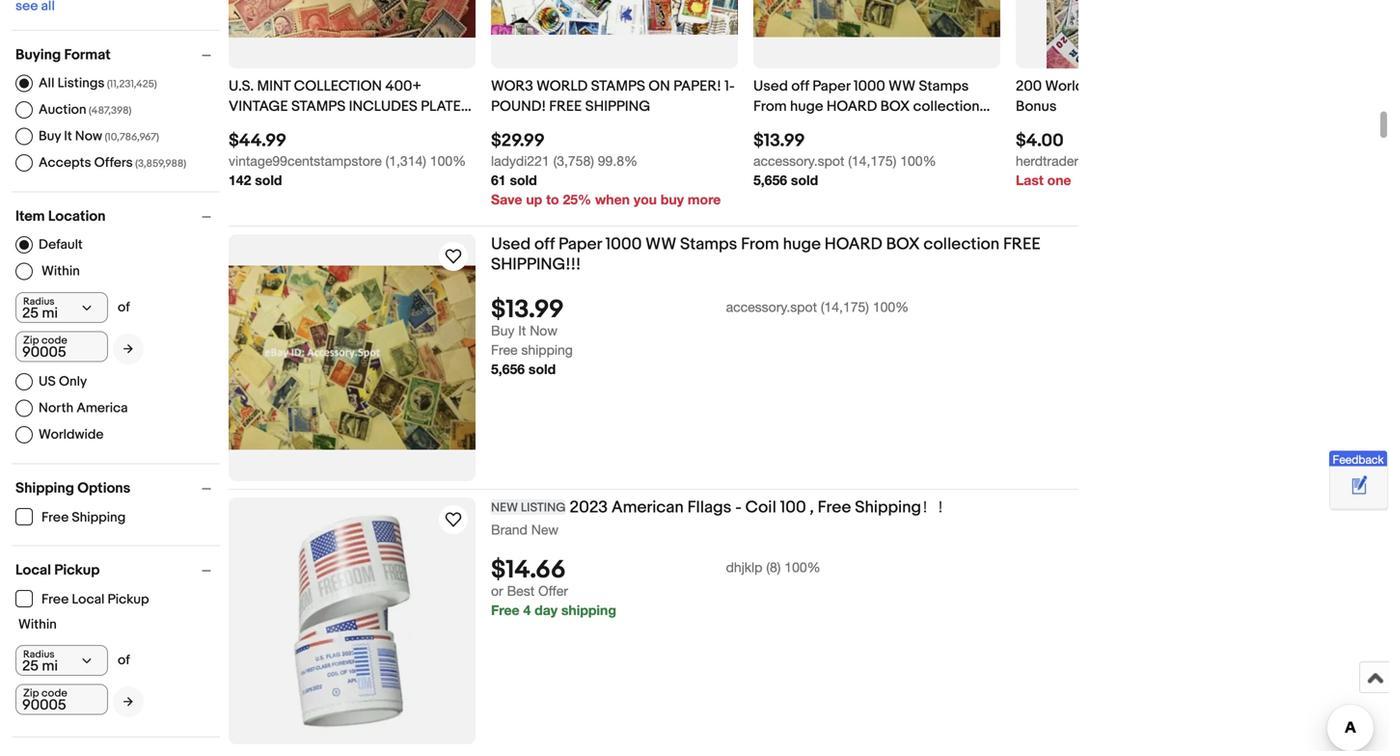 Task type: describe. For each thing, give the bounding box(es) containing it.
paper inside "200 worldwide stamps off paper + bonus"
[[1197, 78, 1234, 95]]

from for used off paper 1000 ww stamps from huge hoard box collection free shipping!!!
[[741, 235, 780, 255]]

box for used off paper 1000 ww stamps from huge hoard box collection free shipping!!! $13.99 accessory.spot (14,175) 100% 5,656 sold
[[881, 98, 910, 115]]

us only
[[39, 374, 87, 390]]

offers
[[94, 155, 133, 171]]

shipping!!! for used off paper 1000 ww stamps from huge hoard box collection free shipping!!!
[[491, 255, 581, 275]]

brand
[[491, 522, 528, 538]]

(10,786,967)
[[105, 131, 159, 144]]

free inside the wor3 world stamps on paper! 1- pound! free shipping
[[549, 98, 582, 115]]

200
[[1016, 78, 1043, 95]]

when
[[595, 192, 630, 208]]

wor3 world stamps on paper! 1- pound! free shipping
[[491, 78, 735, 115]]

200 worldwide stamps off paper + bonus image
[[1047, 0, 1233, 69]]

stamps inside the u.s. mint collection 400+ vintage stamps includes plate blocks singles & more! $44.99 vintage99centstampstore (1,314) 100% 142 sold
[[291, 98, 346, 115]]

only
[[59, 374, 87, 390]]

watch used off paper 1000 ww stamps from huge hoard box collection free shipping!!! image
[[442, 245, 465, 268]]

worldwide link
[[15, 427, 104, 444]]

0 horizontal spatial new
[[491, 501, 518, 516]]

used off paper 1000 ww stamps from huge hoard box collection free shipping!!! heading for 5,656 sold
[[754, 78, 991, 136]]

1 vertical spatial $13.99
[[491, 295, 564, 325]]

watch 2023 american fllags - coil 100 , free shipping！！ image
[[442, 509, 465, 532]]

item location
[[15, 208, 106, 225]]

paper!
[[674, 78, 722, 95]]

2023
[[570, 498, 608, 518]]

day
[[535, 603, 558, 619]]

or
[[491, 584, 504, 600]]

local pickup button
[[15, 562, 220, 580]]

collection
[[294, 78, 382, 95]]

100% inside accessory.spot (14,175) 100% buy it now free shipping 5,656 sold
[[873, 299, 909, 315]]

hoard for used off paper 1000 ww stamps from huge hoard box collection free shipping!!! $13.99 accessory.spot (14,175) 100% 5,656 sold
[[827, 98, 878, 115]]

shipping
[[586, 98, 651, 115]]

200 worldwide stamps off paper + bonus link
[[1016, 76, 1263, 117]]

location
[[48, 208, 106, 225]]

listings
[[57, 75, 105, 91]]

100% inside dhjklp (8) 100% or best offer free 4 day shipping
[[785, 560, 821, 576]]

stamps for used off paper 1000 ww stamps from huge hoard box collection free shipping!!! $13.99 accessory.spot (14,175) 100% 5,656 sold
[[919, 78, 969, 95]]

apply within filter image for item location
[[124, 343, 133, 355]]

u.s. mint collection 400+ vintage stamps includes plate blocks singles & more! link
[[229, 76, 476, 136]]

off for used off paper 1000 ww stamps from huge hoard box collection free shipping!!! $13.99 accessory.spot (14,175) 100% 5,656 sold
[[792, 78, 810, 95]]

accessory.spot (14,175) 100% buy it now free shipping 5,656 sold
[[491, 299, 909, 377]]

1-
[[725, 78, 735, 95]]

+
[[1238, 78, 1247, 95]]

buy it now (10,786,967)
[[39, 128, 159, 145]]

(3,859,988)
[[135, 158, 186, 170]]

1 vertical spatial used off paper 1000 ww stamps from huge hoard box collection free shipping!!! image
[[229, 266, 476, 450]]

1000 for used off paper 1000 ww stamps from huge hoard box collection free shipping!!! $13.99 accessory.spot (14,175) 100% 5,656 sold
[[854, 78, 886, 95]]

(8)
[[767, 560, 781, 576]]

buy inside accessory.spot (14,175) 100% buy it now free shipping 5,656 sold
[[491, 323, 515, 339]]

200 worldwide stamps off paper + bonus heading
[[1016, 78, 1247, 115]]

used off paper 1000 ww stamps from huge hoard box collection free shipping!!! link for 5,656 sold
[[754, 76, 1001, 136]]

local inside free local pickup link
[[72, 592, 105, 609]]

more!
[[362, 118, 407, 136]]

u.s.
[[229, 78, 254, 95]]

now inside accessory.spot (14,175) 100% buy it now free shipping 5,656 sold
[[530, 323, 558, 339]]

0 vertical spatial used off paper 1000 ww stamps from huge hoard box collection free shipping!!! image
[[754, 0, 1001, 37]]

accessory.spot inside used off paper 1000 ww stamps from huge hoard box collection free shipping!!! $13.99 accessory.spot (14,175) 100% 5,656 sold
[[754, 153, 845, 169]]

world
[[537, 78, 588, 95]]

up
[[526, 192, 543, 208]]

buying format
[[15, 46, 111, 64]]

used off paper 1000 ww stamps from huge hoard box collection free shipping!!! heading for buy it now
[[491, 235, 1041, 275]]

0 vertical spatial local
[[15, 562, 51, 580]]

stamps for used off paper 1000 ww stamps from huge hoard box collection free shipping!!!
[[680, 235, 738, 255]]

feedback
[[1333, 453, 1385, 467]]

(1,314)
[[386, 153, 427, 169]]

coil
[[746, 498, 777, 518]]

north
[[39, 400, 74, 417]]

0 vertical spatial shipping
[[15, 480, 74, 498]]

vintage
[[229, 98, 288, 115]]

0 vertical spatial within
[[42, 263, 80, 280]]

best
[[507, 584, 535, 600]]

5,656 inside used off paper 1000 ww stamps from huge hoard box collection free shipping!!! $13.99 accessory.spot (14,175) 100% 5,656 sold
[[754, 172, 788, 188]]

1 vertical spatial new
[[532, 522, 559, 538]]

shipping！！
[[855, 498, 953, 518]]

to
[[546, 192, 559, 208]]

2023 american fllags - coil 100 , free shipping！！ heading
[[491, 498, 953, 518]]

of for local pickup
[[118, 653, 130, 669]]

sold inside the u.s. mint collection 400+ vintage stamps includes plate blocks singles & more! $44.99 vintage99centstampstore (1,314) 100% 142 sold
[[255, 172, 282, 188]]

off for used off paper 1000 ww stamps from huge hoard box collection free shipping!!!
[[535, 235, 555, 255]]

bonus
[[1016, 98, 1057, 115]]

us only link
[[15, 374, 87, 391]]

shipping inside dhjklp (8) 100% or best offer free 4 day shipping
[[562, 603, 617, 619]]

free local pickup link
[[15, 591, 150, 609]]

wor3 world stamps on paper! 1-pound! free shipping image
[[491, 0, 738, 35]]

(1,176)
[[1090, 153, 1130, 169]]

pound!
[[491, 98, 546, 115]]

$29.99
[[491, 130, 545, 152]]

accepts offers (3,859,988)
[[39, 155, 186, 171]]

one
[[1048, 172, 1072, 188]]

listing
[[521, 501, 566, 516]]

shipping options button
[[15, 480, 220, 498]]

0 vertical spatial it
[[64, 128, 72, 145]]

dhjklp (8) 100% or best offer free 4 day shipping
[[491, 560, 821, 619]]

buying
[[15, 46, 61, 64]]

us
[[39, 374, 56, 390]]

north america
[[39, 400, 128, 417]]

offer
[[539, 584, 568, 600]]

$44.99
[[229, 130, 287, 152]]

free inside dhjklp (8) 100% or best offer free 4 day shipping
[[491, 603, 520, 619]]

shipping!!! for used off paper 1000 ww stamps from huge hoard box collection free shipping!!! $13.99 accessory.spot (14,175) 100% 5,656 sold
[[790, 118, 868, 136]]

u.s. mint collection 400+ vintage stamps includes plate blocks singles & more! $44.99 vintage99centstampstore (1,314) 100% 142 sold
[[229, 78, 466, 188]]

u.s. mint collection 400+ vintage stamps includes plate blocks singles & more! heading
[[229, 78, 472, 136]]

plate
[[421, 98, 461, 115]]

,
[[810, 498, 814, 518]]

100% inside the u.s. mint collection 400+ vintage stamps includes plate blocks singles & more! $44.99 vintage99centstampstore (1,314) 100% 142 sold
[[430, 153, 466, 169]]

free inside new listing 2023 american fllags - coil 100 , free shipping！！ brand new
[[818, 498, 852, 518]]

used for used off paper 1000 ww stamps from huge hoard box collection free shipping!!! $13.99 accessory.spot (14,175) 100% 5,656 sold
[[754, 78, 789, 95]]

american
[[612, 498, 684, 518]]

options
[[77, 480, 131, 498]]

shipping inside accessory.spot (14,175) 100% buy it now free shipping 5,656 sold
[[522, 342, 573, 358]]

142
[[229, 172, 251, 188]]

format
[[64, 46, 111, 64]]

4
[[524, 603, 531, 619]]

100
[[781, 498, 807, 518]]

used off paper 1000 ww stamps from huge hoard box collection free shipping!!! link for buy it now
[[491, 235, 1079, 278]]

accepts
[[39, 155, 91, 171]]

herdtraders
[[1016, 153, 1086, 169]]



Task type: locate. For each thing, give the bounding box(es) containing it.
box for used off paper 1000 ww stamps from huge hoard box collection free shipping!!!
[[887, 235, 920, 255]]

1 horizontal spatial stamps
[[591, 78, 646, 95]]

stamps down more
[[680, 235, 738, 255]]

collection for used off paper 1000 ww stamps from huge hoard box collection free shipping!!! $13.99 accessory.spot (14,175) 100% 5,656 sold
[[914, 98, 980, 115]]

1 horizontal spatial $13.99
[[754, 130, 805, 152]]

shipping options
[[15, 480, 131, 498]]

1 vertical spatial used
[[491, 235, 531, 255]]

collection for used off paper 1000 ww stamps from huge hoard box collection free shipping!!!
[[924, 235, 1000, 255]]

default
[[39, 237, 83, 253]]

paper for used off paper 1000 ww stamps from huge hoard box collection free shipping!!! $13.99 accessory.spot (14,175) 100% 5,656 sold
[[813, 78, 851, 95]]

1 vertical spatial stamps
[[291, 98, 346, 115]]

hoard
[[827, 98, 878, 115], [825, 235, 883, 255]]

item
[[15, 208, 45, 225]]

1 vertical spatial now
[[530, 323, 558, 339]]

all
[[39, 75, 54, 91]]

new up the brand
[[491, 501, 518, 516]]

used inside used off paper 1000 ww stamps from huge hoard box collection free shipping!!! $13.99 accessory.spot (14,175) 100% 5,656 sold
[[754, 78, 789, 95]]

ladydi221
[[491, 153, 550, 169]]

0 vertical spatial pickup
[[54, 562, 100, 580]]

None text field
[[15, 685, 108, 716]]

1 horizontal spatial off
[[792, 78, 810, 95]]

0 horizontal spatial used off paper 1000 ww stamps from huge hoard box collection free shipping!!! image
[[229, 266, 476, 450]]

used off paper 1000 ww stamps from huge hoard box collection free shipping!!! $13.99 accessory.spot (14,175) 100% 5,656 sold
[[754, 78, 980, 188]]

wor3 world stamps on paper! 1- pound! free shipping heading
[[491, 78, 735, 115]]

off right 1-
[[792, 78, 810, 95]]

1 vertical spatial box
[[887, 235, 920, 255]]

$4.00 herdtraders (1,176) 100% last one
[[1016, 130, 1170, 188]]

free inside used off paper 1000 ww stamps from huge hoard box collection free shipping!!! $13.99 accessory.spot (14,175) 100% 5,656 sold
[[754, 118, 787, 136]]

0 vertical spatial new
[[491, 501, 518, 516]]

1 horizontal spatial worldwide
[[1046, 78, 1116, 95]]

used off paper 1000 ww stamps from huge hoard box collection free shipping!!! heading
[[754, 78, 991, 136], [491, 235, 1041, 275]]

fllags
[[688, 498, 732, 518]]

1 vertical spatial off
[[535, 235, 555, 255]]

local up free local pickup link
[[15, 562, 51, 580]]

0 horizontal spatial local
[[15, 562, 51, 580]]

2 of from the top
[[118, 653, 130, 669]]

1 horizontal spatial used
[[754, 78, 789, 95]]

used
[[754, 78, 789, 95], [491, 235, 531, 255]]

buy
[[661, 192, 684, 208]]

auction (487,398)
[[39, 102, 132, 118]]

stamps inside the used off paper 1000 ww stamps from huge hoard box collection free shipping!!!
[[680, 235, 738, 255]]

free for used off paper 1000 ww stamps from huge hoard box collection free shipping!!!
[[1004, 235, 1041, 255]]

1 vertical spatial within
[[18, 617, 57, 634]]

pickup
[[54, 562, 100, 580], [108, 592, 149, 609]]

0 horizontal spatial stamps
[[680, 235, 738, 255]]

1 horizontal spatial stamps
[[919, 78, 969, 95]]

worldwide down north america link
[[39, 427, 104, 443]]

ww for used off paper 1000 ww stamps from huge hoard box collection free shipping!!!
[[646, 235, 677, 255]]

$13.99 inside used off paper 1000 ww stamps from huge hoard box collection free shipping!!! $13.99 accessory.spot (14,175) 100% 5,656 sold
[[754, 130, 805, 152]]

1000 inside the used off paper 1000 ww stamps from huge hoard box collection free shipping!!!
[[606, 235, 642, 255]]

1 vertical spatial ww
[[646, 235, 677, 255]]

1 vertical spatial from
[[741, 235, 780, 255]]

used down save
[[491, 235, 531, 255]]

sold inside used off paper 1000 ww stamps from huge hoard box collection free shipping!!! $13.99 accessory.spot (14,175) 100% 5,656 sold
[[791, 172, 819, 188]]

off
[[792, 78, 810, 95], [535, 235, 555, 255]]

1 vertical spatial 5,656
[[491, 361, 525, 377]]

2 horizontal spatial paper
[[1197, 78, 1234, 95]]

0 vertical spatial used off paper 1000 ww stamps from huge hoard box collection free shipping!!! link
[[754, 76, 1001, 136]]

1 horizontal spatial it
[[519, 323, 526, 339]]

0 vertical spatial 5,656
[[754, 172, 788, 188]]

it inside accessory.spot (14,175) 100% buy it now free shipping 5,656 sold
[[519, 323, 526, 339]]

local down the local pickup dropdown button
[[72, 592, 105, 609]]

0 vertical spatial hoard
[[827, 98, 878, 115]]

0 vertical spatial stamps
[[591, 78, 646, 95]]

400+
[[385, 78, 422, 95]]

2 horizontal spatial free
[[1004, 235, 1041, 255]]

1 vertical spatial 1000
[[606, 235, 642, 255]]

0 horizontal spatial 5,656
[[491, 361, 525, 377]]

stamps inside the wor3 world stamps on paper! 1- pound! free shipping
[[591, 78, 646, 95]]

0 horizontal spatial off
[[535, 235, 555, 255]]

local
[[15, 562, 51, 580], [72, 592, 105, 609]]

wor3 world stamps on paper! 1- pound! free shipping link
[[491, 76, 738, 117]]

blocks
[[229, 118, 284, 136]]

off inside used off paper 1000 ww stamps from huge hoard box collection free shipping!!! $13.99 accessory.spot (14,175) 100% 5,656 sold
[[792, 78, 810, 95]]

1 vertical spatial of
[[118, 653, 130, 669]]

pickup down the local pickup dropdown button
[[108, 592, 149, 609]]

1 vertical spatial pickup
[[108, 592, 149, 609]]

1 vertical spatial free
[[754, 118, 787, 136]]

includes
[[349, 98, 418, 115]]

within down free local pickup link
[[18, 617, 57, 634]]

huge inside the used off paper 1000 ww stamps from huge hoard box collection free shipping!!!
[[783, 235, 821, 255]]

used off paper 1000 ww stamps from huge hoard box collection free shipping!!! link
[[754, 76, 1001, 136], [491, 235, 1079, 278]]

1 apply within filter image from the top
[[124, 343, 133, 355]]

100%
[[430, 153, 466, 169], [901, 153, 937, 169], [1134, 153, 1170, 169], [873, 299, 909, 315], [785, 560, 821, 576]]

collection inside used off paper 1000 ww stamps from huge hoard box collection free shipping!!! $13.99 accessory.spot (14,175) 100% 5,656 sold
[[914, 98, 980, 115]]

shipping down options
[[72, 510, 126, 527]]

u.s. mint collection 400+ vintage stamps includes plate blocks singles & more! image
[[229, 0, 476, 38]]

1 horizontal spatial new
[[532, 522, 559, 538]]

stamps
[[591, 78, 646, 95], [291, 98, 346, 115]]

pickup up free local pickup link
[[54, 562, 100, 580]]

off inside the used off paper 1000 ww stamps from huge hoard box collection free shipping!!!
[[535, 235, 555, 255]]

stamps inside used off paper 1000 ww stamps from huge hoard box collection free shipping!!! $13.99 accessory.spot (14,175) 100% 5,656 sold
[[919, 78, 969, 95]]

99.8%
[[598, 153, 638, 169]]

apply within filter image for local pickup
[[124, 696, 133, 709]]

paper inside used off paper 1000 ww stamps from huge hoard box collection free shipping!!! $13.99 accessory.spot (14,175) 100% 5,656 sold
[[813, 78, 851, 95]]

0 vertical spatial huge
[[791, 98, 824, 115]]

sold inside accessory.spot (14,175) 100% buy it now free shipping 5,656 sold
[[529, 361, 556, 377]]

0 horizontal spatial now
[[75, 128, 102, 145]]

hoard inside the used off paper 1000 ww stamps from huge hoard box collection free shipping!!!
[[825, 235, 883, 255]]

off down to
[[535, 235, 555, 255]]

worldwide inside worldwide link
[[39, 427, 104, 443]]

apply within filter image
[[124, 343, 133, 355], [124, 696, 133, 709]]

from inside the used off paper 1000 ww stamps from huge hoard box collection free shipping!!!
[[741, 235, 780, 255]]

0 horizontal spatial $13.99
[[491, 295, 564, 325]]

&
[[348, 118, 359, 136]]

0 vertical spatial $13.99
[[754, 130, 805, 152]]

None text field
[[15, 332, 108, 362]]

buy
[[39, 128, 61, 145], [491, 323, 515, 339]]

shipping
[[15, 480, 74, 498], [72, 510, 126, 527]]

0 vertical spatial (14,175)
[[849, 153, 897, 169]]

2 vertical spatial free
[[1004, 235, 1041, 255]]

used right 1-
[[754, 78, 789, 95]]

5,656 inside accessory.spot (14,175) 100% buy it now free shipping 5,656 sold
[[491, 361, 525, 377]]

last
[[1016, 172, 1044, 188]]

1 vertical spatial worldwide
[[39, 427, 104, 443]]

 (3,859,988) Items text field
[[133, 158, 186, 170]]

$4.00
[[1016, 130, 1064, 152]]

ww inside the used off paper 1000 ww stamps from huge hoard box collection free shipping!!!
[[646, 235, 677, 255]]

of for item location
[[118, 300, 130, 316]]

north america link
[[15, 400, 128, 417]]

1000 inside used off paper 1000 ww stamps from huge hoard box collection free shipping!!! $13.99 accessory.spot (14,175) 100% 5,656 sold
[[854, 78, 886, 95]]

0 vertical spatial off
[[792, 78, 810, 95]]

new listing 2023 american fllags - coil 100 , free shipping！！ brand new
[[491, 498, 953, 538]]

0 vertical spatial used
[[754, 78, 789, 95]]

of
[[118, 300, 130, 316], [118, 653, 130, 669]]

0 horizontal spatial paper
[[559, 235, 602, 255]]

200 worldwide stamps off paper + bonus
[[1016, 78, 1247, 115]]

used inside the used off paper 1000 ww stamps from huge hoard box collection free shipping!!!
[[491, 235, 531, 255]]

1000
[[854, 78, 886, 95], [606, 235, 642, 255]]

1 vertical spatial collection
[[924, 235, 1000, 255]]

1 vertical spatial shipping
[[562, 603, 617, 619]]

item location button
[[15, 208, 220, 225]]

-
[[736, 498, 742, 518]]

now
[[75, 128, 102, 145], [530, 323, 558, 339]]

1000 for used off paper 1000 ww stamps from huge hoard box collection free shipping!!!
[[606, 235, 642, 255]]

off
[[1172, 78, 1193, 95]]

huge for used off paper 1000 ww stamps from huge hoard box collection free shipping!!!
[[783, 235, 821, 255]]

of down free local pickup
[[118, 653, 130, 669]]

1 vertical spatial hoard
[[825, 235, 883, 255]]

0 horizontal spatial stamps
[[291, 98, 346, 115]]

used off paper 1000 ww stamps from huge hoard box collection free shipping!!! image
[[754, 0, 1001, 37], [229, 266, 476, 450]]

1 vertical spatial local
[[72, 592, 105, 609]]

1 horizontal spatial 5,656
[[754, 172, 788, 188]]

61
[[491, 172, 506, 188]]

free shipping link
[[15, 509, 127, 527]]

1 vertical spatial buy
[[491, 323, 515, 339]]

100% inside $4.00 herdtraders (1,176) 100% last one
[[1134, 153, 1170, 169]]

0 horizontal spatial ww
[[646, 235, 677, 255]]

1 horizontal spatial free
[[754, 118, 787, 136]]

1 of from the top
[[118, 300, 130, 316]]

1 vertical spatial (14,175)
[[821, 299, 870, 315]]

paper for used off paper 1000 ww stamps from huge hoard box collection free shipping!!!
[[559, 235, 602, 255]]

default link
[[15, 236, 83, 254]]

0 horizontal spatial pickup
[[54, 562, 100, 580]]

singles
[[287, 118, 345, 136]]

hoard for used off paper 1000 ww stamps from huge hoard box collection free shipping!!!
[[825, 235, 883, 255]]

free shipping
[[42, 510, 126, 527]]

2 horizontal spatial stamps
[[1119, 78, 1169, 95]]

0 vertical spatial of
[[118, 300, 130, 316]]

used for used off paper 1000 ww stamps from huge hoard box collection free shipping!!!
[[491, 235, 531, 255]]

 (11,231,425) Items text field
[[105, 78, 157, 90]]

1 vertical spatial used off paper 1000 ww stamps from huge hoard box collection free shipping!!! heading
[[491, 235, 1041, 275]]

worldwide up 'bonus'
[[1046, 78, 1116, 95]]

within down default
[[42, 263, 80, 280]]

1 vertical spatial it
[[519, 323, 526, 339]]

shipping!!!
[[790, 118, 868, 136], [491, 255, 581, 275]]

paper inside the used off paper 1000 ww stamps from huge hoard box collection free shipping!!!
[[559, 235, 602, 255]]

1 vertical spatial huge
[[783, 235, 821, 255]]

mint
[[257, 78, 291, 95]]

 (10,786,967) Items text field
[[102, 131, 159, 144]]

free inside the used off paper 1000 ww stamps from huge hoard box collection free shipping!!!
[[1004, 235, 1041, 255]]

0 vertical spatial worldwide
[[1046, 78, 1116, 95]]

$29.99 ladydi221 (3,758) 99.8% 61 sold save up to 25% when you buy more
[[491, 130, 721, 208]]

shipping up free shipping link
[[15, 480, 74, 498]]

sold
[[255, 172, 282, 188], [510, 172, 537, 188], [791, 172, 819, 188], [529, 361, 556, 377]]

0 vertical spatial now
[[75, 128, 102, 145]]

(487,398)
[[89, 104, 132, 117]]

collection inside the used off paper 1000 ww stamps from huge hoard box collection free shipping!!!
[[924, 235, 1000, 255]]

0 horizontal spatial used
[[491, 235, 531, 255]]

(11,231,425)
[[107, 78, 157, 90]]

0 vertical spatial collection
[[914, 98, 980, 115]]

 (487,398) Items text field
[[86, 104, 132, 117]]

0 horizontal spatial 1000
[[606, 235, 642, 255]]

free for used off paper 1000 ww stamps from huge hoard box collection free shipping!!! $13.99 accessory.spot (14,175) 100% 5,656 sold
[[754, 118, 787, 136]]

1 horizontal spatial ww
[[889, 78, 916, 95]]

0 horizontal spatial free
[[549, 98, 582, 115]]

on
[[649, 78, 671, 95]]

of down item location dropdown button
[[118, 300, 130, 316]]

ww inside used off paper 1000 ww stamps from huge hoard box collection free shipping!!! $13.99 accessory.spot (14,175) 100% 5,656 sold
[[889, 78, 916, 95]]

25%
[[563, 192, 592, 208]]

0 horizontal spatial worldwide
[[39, 427, 104, 443]]

free
[[491, 342, 518, 358], [818, 498, 852, 518], [42, 510, 69, 527], [42, 592, 69, 609], [491, 603, 520, 619]]

0 horizontal spatial buy
[[39, 128, 61, 145]]

hoard inside used off paper 1000 ww stamps from huge hoard box collection free shipping!!! $13.99 accessory.spot (14,175) 100% 5,656 sold
[[827, 98, 878, 115]]

(14,175) inside accessory.spot (14,175) 100% buy it now free shipping 5,656 sold
[[821, 299, 870, 315]]

1 horizontal spatial used off paper 1000 ww stamps from huge hoard box collection free shipping!!! image
[[754, 0, 1001, 37]]

1 vertical spatial shipping!!!
[[491, 255, 581, 275]]

shipping
[[522, 342, 573, 358], [562, 603, 617, 619]]

$14.66
[[491, 556, 566, 586]]

shipping!!! inside used off paper 1000 ww stamps from huge hoard box collection free shipping!!! $13.99 accessory.spot (14,175) 100% 5,656 sold
[[790, 118, 868, 136]]

1 horizontal spatial now
[[530, 323, 558, 339]]

0 vertical spatial apply within filter image
[[124, 343, 133, 355]]

stamps up singles on the top
[[291, 98, 346, 115]]

save
[[491, 192, 523, 208]]

1 horizontal spatial shipping!!!
[[790, 118, 868, 136]]

huge for used off paper 1000 ww stamps from huge hoard box collection free shipping!!! $13.99 accessory.spot (14,175) 100% 5,656 sold
[[791, 98, 824, 115]]

huge inside used off paper 1000 ww stamps from huge hoard box collection free shipping!!! $13.99 accessory.spot (14,175) 100% 5,656 sold
[[791, 98, 824, 115]]

all listings (11,231,425)
[[39, 75, 157, 91]]

2023 american fllags - coil 100 , free shipping！！ image
[[229, 498, 476, 745]]

0 vertical spatial ww
[[889, 78, 916, 95]]

box
[[881, 98, 910, 115], [887, 235, 920, 255]]

stamps up shipping
[[591, 78, 646, 95]]

0 vertical spatial from
[[754, 98, 787, 115]]

(14,175)
[[849, 153, 897, 169], [821, 299, 870, 315]]

box inside used off paper 1000 ww stamps from huge hoard box collection free shipping!!! $13.99 accessory.spot (14,175) 100% 5,656 sold
[[881, 98, 910, 115]]

1 vertical spatial shipping
[[72, 510, 126, 527]]

ww
[[889, 78, 916, 95], [646, 235, 677, 255]]

auction
[[39, 102, 86, 118]]

used off paper 1000 ww stamps from huge hoard box collection free shipping!!!
[[491, 235, 1041, 275]]

0 vertical spatial box
[[881, 98, 910, 115]]

new down listing
[[532, 522, 559, 538]]

(3,758)
[[554, 153, 594, 169]]

stamps left 200
[[919, 78, 969, 95]]

0 horizontal spatial it
[[64, 128, 72, 145]]

shipping!!! inside the used off paper 1000 ww stamps from huge hoard box collection free shipping!!!
[[491, 255, 581, 275]]

2 apply within filter image from the top
[[124, 696, 133, 709]]

sold inside $29.99 ladydi221 (3,758) 99.8% 61 sold save up to 25% when you buy more
[[510, 172, 537, 188]]

new
[[491, 501, 518, 516], [532, 522, 559, 538]]

stamps left off
[[1119, 78, 1169, 95]]

1 horizontal spatial paper
[[813, 78, 851, 95]]

0 vertical spatial shipping
[[522, 342, 573, 358]]

0 horizontal spatial shipping!!!
[[491, 255, 581, 275]]

1 horizontal spatial pickup
[[108, 592, 149, 609]]

100% inside used off paper 1000 ww stamps from huge hoard box collection free shipping!!! $13.99 accessory.spot (14,175) 100% 5,656 sold
[[901, 153, 937, 169]]

buying format button
[[15, 46, 220, 64]]

ww for used off paper 1000 ww stamps from huge hoard box collection free shipping!!! $13.99 accessory.spot (14,175) 100% 5,656 sold
[[889, 78, 916, 95]]

from for used off paper 1000 ww stamps from huge hoard box collection free shipping!!! $13.99 accessory.spot (14,175) 100% 5,656 sold
[[754, 98, 787, 115]]

0 vertical spatial used off paper 1000 ww stamps from huge hoard box collection free shipping!!! heading
[[754, 78, 991, 136]]

worldwide inside "200 worldwide stamps off paper + bonus"
[[1046, 78, 1116, 95]]

0 vertical spatial buy
[[39, 128, 61, 145]]

free inside accessory.spot (14,175) 100% buy it now free shipping 5,656 sold
[[491, 342, 518, 358]]

from inside used off paper 1000 ww stamps from huge hoard box collection free shipping!!! $13.99 accessory.spot (14,175) 100% 5,656 sold
[[754, 98, 787, 115]]

box inside the used off paper 1000 ww stamps from huge hoard box collection free shipping!!!
[[887, 235, 920, 255]]

local pickup
[[15, 562, 100, 580]]

0 vertical spatial free
[[549, 98, 582, 115]]

0 vertical spatial accessory.spot
[[754, 153, 845, 169]]

1 horizontal spatial buy
[[491, 323, 515, 339]]

stamps inside "200 worldwide stamps off paper + bonus"
[[1119, 78, 1169, 95]]

1 horizontal spatial local
[[72, 592, 105, 609]]

within
[[42, 263, 80, 280], [18, 617, 57, 634]]

accessory.spot inside accessory.spot (14,175) 100% buy it now free shipping 5,656 sold
[[726, 299, 817, 315]]

(14,175) inside used off paper 1000 ww stamps from huge hoard box collection free shipping!!! $13.99 accessory.spot (14,175) 100% 5,656 sold
[[849, 153, 897, 169]]

1 vertical spatial used off paper 1000 ww stamps from huge hoard box collection free shipping!!! link
[[491, 235, 1079, 278]]

1 horizontal spatial 1000
[[854, 78, 886, 95]]

more
[[688, 192, 721, 208]]



Task type: vqa. For each thing, say whether or not it's contained in the screenshot.
Local Pickup dropdown button
yes



